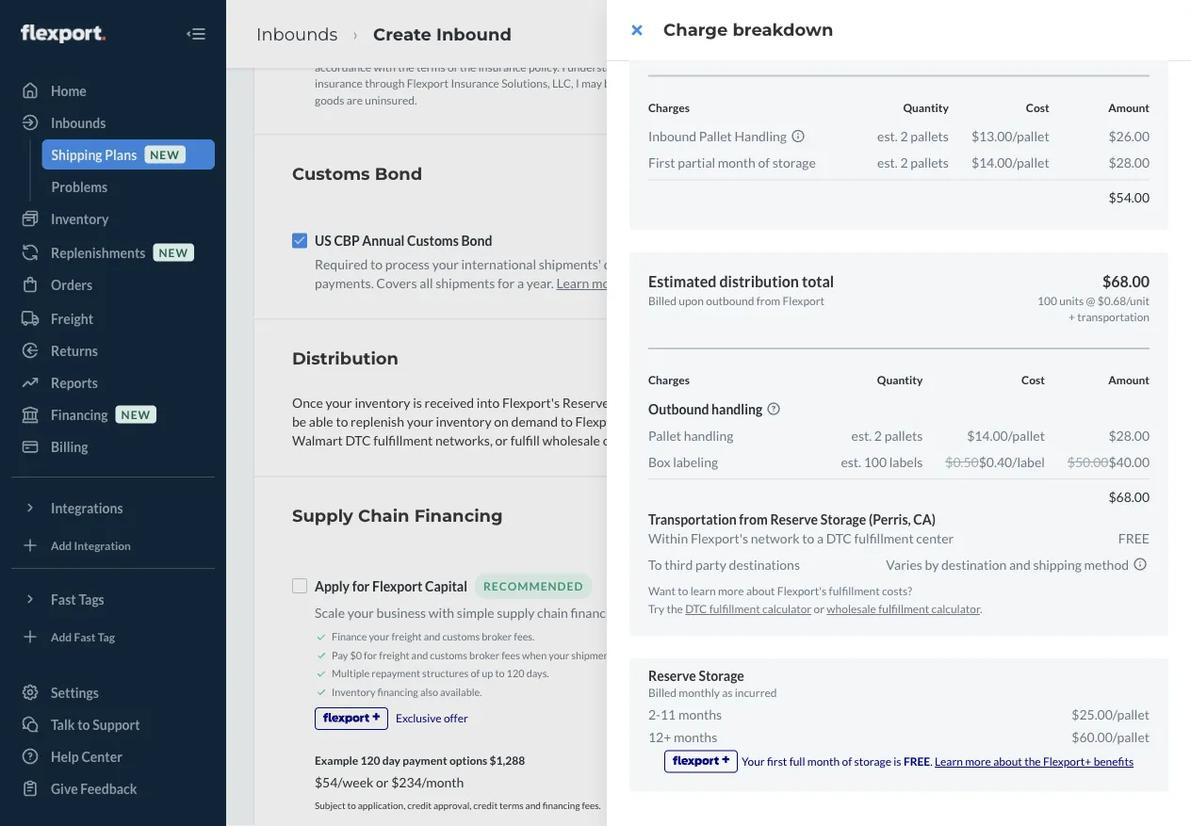 Task type: locate. For each thing, give the bounding box(es) containing it.
0 horizontal spatial flexport's
[[691, 531, 749, 547]]

flexport's up to third party destinations
[[691, 531, 749, 547]]

0 horizontal spatial the
[[667, 603, 683, 617]]

cost column header for inbound pallet handling
[[949, 100, 1050, 124]]

0 horizontal spatial calculator
[[763, 603, 812, 617]]

1 horizontal spatial calculator
[[932, 603, 981, 617]]

reserve
[[771, 512, 819, 528], [649, 669, 697, 685]]

0 vertical spatial amount column header
[[1050, 100, 1150, 124]]

quantity column header up $54.00 row
[[849, 100, 949, 124]]

0 horizontal spatial more
[[718, 585, 745, 599]]

est. for box labeling
[[842, 454, 862, 470]]

month down the inbound pallet handling
[[718, 155, 756, 171]]

dtc down learn
[[686, 603, 708, 617]]

0 horizontal spatial about
[[747, 585, 776, 599]]

more inside want to learn more about flexport's fulfillment costs? try the dtc fulfillment calculator or wholesale fulfillment calculator .
[[718, 585, 745, 599]]

$28.00
[[1109, 155, 1150, 171], [1109, 428, 1150, 444]]

1 vertical spatial months
[[674, 730, 718, 746]]

0 horizontal spatial reserve
[[649, 669, 697, 685]]

1 vertical spatial table
[[647, 373, 1150, 511]]

close image
[[632, 23, 643, 38]]

months down "monthly"
[[679, 708, 722, 724]]

billed inside the reserve storage billed monthly as incurred
[[649, 687, 677, 701]]

to left the a
[[803, 531, 815, 547]]

free up method
[[1119, 531, 1150, 547]]

the inside want to learn more about flexport's fulfillment costs? try the dtc fulfillment calculator or wholesale fulfillment calculator .
[[667, 603, 683, 617]]

0 vertical spatial handling
[[712, 402, 763, 418]]

storage left is at the right
[[855, 756, 892, 769]]

$68.00 down $40.00
[[1109, 489, 1150, 505]]

0 vertical spatial charges column header
[[649, 100, 849, 124]]

0 vertical spatial to
[[803, 531, 815, 547]]

quantity
[[904, 101, 949, 115], [878, 374, 923, 387]]

1 vertical spatial storage
[[699, 669, 745, 685]]

within flexport's network to a dtc fulfillment center
[[649, 531, 954, 547]]

$14.00/pallet for inbound pallet handling
[[972, 155, 1050, 171]]

the
[[667, 603, 683, 617], [1025, 756, 1042, 769]]

pallet
[[699, 129, 732, 145], [649, 428, 682, 444]]

outbound
[[706, 294, 755, 308]]

transportation
[[1078, 310, 1150, 324]]

amount column header up $26.00
[[1050, 100, 1150, 124]]

1 vertical spatial pallet
[[649, 428, 682, 444]]

quantity up $13.00/pallet cell in the right top of the page
[[904, 101, 949, 115]]

0 horizontal spatial 100
[[864, 454, 887, 470]]

the left flexport+ at the right of the page
[[1025, 756, 1042, 769]]

$14.00/pallet for outbound handling
[[968, 428, 1046, 444]]

est. 2 pallets
[[878, 129, 949, 145], [878, 155, 949, 171], [852, 428, 923, 444]]

cost column header up $13.00/pallet
[[949, 100, 1050, 124]]

0 vertical spatial amount
[[1109, 101, 1150, 115]]

party
[[696, 557, 727, 573]]

flexport's
[[691, 531, 749, 547], [778, 585, 827, 599]]

cost column header for outbound handling
[[923, 373, 1046, 396]]

0 vertical spatial cost
[[1027, 101, 1050, 115]]

1 vertical spatial charges
[[649, 374, 690, 387]]

1 charges column header from the top
[[649, 100, 849, 124]]

of down handling
[[759, 155, 770, 171]]

of
[[759, 155, 770, 171], [842, 756, 853, 769]]

amount
[[1109, 101, 1150, 115], [1109, 374, 1150, 387]]

handling inside cell
[[684, 428, 734, 444]]

handling for pallet handling
[[684, 428, 734, 444]]

box labeling cell
[[649, 449, 819, 480]]

(perris,
[[869, 512, 912, 528]]

cost
[[1027, 101, 1050, 115], [1022, 374, 1046, 387]]

$28.00 cell
[[1050, 150, 1150, 181], [1046, 423, 1150, 449]]

1 horizontal spatial .
[[981, 603, 983, 617]]

amount left center
[[1109, 374, 1150, 387]]

cell containing $50.00
[[1046, 449, 1150, 480]]

100 inside cell
[[864, 454, 887, 470]]

quantity column header up est. 100 labels
[[819, 373, 923, 396]]

$28.00 up $40.00
[[1109, 428, 1150, 444]]

1 row group from the top
[[647, 124, 1150, 211]]

0 horizontal spatial .
[[931, 756, 933, 769]]

1 horizontal spatial the
[[1025, 756, 1042, 769]]

pallets for outbound handling
[[885, 428, 923, 444]]

charges column header up outbound handling
[[649, 373, 819, 396]]

row group for quantity column header for inbound pallet handling
[[647, 124, 1150, 211]]

upon
[[679, 294, 704, 308]]

2 vertical spatial est. 2 pallets
[[852, 428, 923, 444]]

1 vertical spatial amount
[[1109, 374, 1150, 387]]

amount column header
[[1050, 100, 1150, 124], [1046, 373, 1150, 396]]

est. 2 pallets for outbound handling
[[852, 428, 923, 444]]

2 vertical spatial 2
[[875, 428, 883, 444]]

fulfillment up wholesale at the right
[[829, 585, 880, 599]]

learn
[[936, 756, 964, 769]]

1 horizontal spatial pallet
[[699, 129, 732, 145]]

handling up pallet handling cell
[[712, 402, 763, 418]]

destination
[[942, 557, 1007, 573]]

amount column header down transportation
[[1046, 373, 1150, 396]]

cost column header up $0.50 $0.40 /label
[[923, 373, 1046, 396]]

a
[[818, 531, 824, 547]]

labeling
[[673, 454, 719, 470]]

2 $28.00 from the top
[[1109, 428, 1150, 444]]

1 vertical spatial $28.00 cell
[[1046, 423, 1150, 449]]

1 table from the top
[[647, 100, 1150, 211]]

charges column header for pallet
[[649, 100, 849, 124]]

storage up as
[[699, 669, 745, 685]]

to left learn
[[678, 585, 689, 599]]

0 vertical spatial $28.00
[[1109, 155, 1150, 171]]

0 horizontal spatial storage
[[699, 669, 745, 685]]

your
[[742, 756, 765, 769]]

$13.00/pallet
[[972, 129, 1050, 145]]

est.
[[878, 129, 898, 145], [878, 155, 898, 171], [852, 428, 872, 444], [842, 454, 862, 470]]

11
[[661, 708, 676, 724]]

2 vertical spatial pallets
[[885, 428, 923, 444]]

more
[[718, 585, 745, 599], [966, 756, 992, 769]]

fulfillment down 'costs?'
[[879, 603, 930, 617]]

1 horizontal spatial storage
[[821, 512, 867, 528]]

storage up the a
[[821, 512, 867, 528]]

0 vertical spatial quantity column header
[[849, 100, 949, 124]]

$28.00 cell down $26.00
[[1050, 150, 1150, 181]]

0 vertical spatial quantity
[[904, 101, 949, 115]]

$28.00 cell for inbound pallet handling
[[1050, 150, 1150, 181]]

try
[[649, 603, 665, 617]]

help center button
[[1156, 365, 1192, 462]]

free right is at the right
[[904, 756, 931, 769]]

$68.00 up the $0.68/unit at top right
[[1103, 273, 1150, 292]]

1 vertical spatial flexport's
[[778, 585, 827, 599]]

$14.00/pallet up the $0.40
[[968, 428, 1046, 444]]

. left learn
[[931, 756, 933, 769]]

cell
[[649, 181, 849, 211], [849, 181, 949, 211], [819, 396, 923, 423], [1046, 396, 1150, 423], [923, 449, 1046, 480], [1046, 449, 1150, 480], [649, 480, 819, 511], [819, 480, 923, 511], [923, 480, 1046, 511]]

billed up "11" at the bottom of the page
[[649, 687, 677, 701]]

billed down estimated
[[649, 294, 677, 308]]

$28.00 cell up $50.00
[[1046, 423, 1150, 449]]

charges column header
[[649, 100, 849, 124], [649, 373, 819, 396]]

est. for first partial month of storage
[[878, 155, 898, 171]]

0 vertical spatial $14.00/pallet
[[972, 155, 1050, 171]]

1 vertical spatial from
[[740, 512, 768, 528]]

$28.00 cell for outbound handling
[[1046, 423, 1150, 449]]

$68.00
[[1103, 273, 1150, 292], [1109, 489, 1150, 505]]

monthly
[[679, 687, 720, 701]]

1 vertical spatial of
[[842, 756, 853, 769]]

quantity column header for outbound handling
[[819, 373, 923, 396]]

pallet up box
[[649, 428, 682, 444]]

1 vertical spatial .
[[931, 756, 933, 769]]

amount column header for inbound pallet handling
[[1050, 100, 1150, 124]]

reserve up within flexport's network to a dtc fulfillment center
[[771, 512, 819, 528]]

more up dtc fulfillment calculator link
[[718, 585, 745, 599]]

calculator
[[763, 603, 812, 617], [932, 603, 981, 617]]

outbound handling row
[[647, 396, 1150, 423]]

of right full on the bottom of page
[[842, 756, 853, 769]]

0 horizontal spatial pallet
[[649, 428, 682, 444]]

1 vertical spatial reserve
[[649, 669, 697, 685]]

box labeling
[[649, 454, 719, 470]]

100 left units
[[1038, 294, 1058, 308]]

100 left labels
[[864, 454, 887, 470]]

2-
[[649, 708, 661, 724]]

. down destination
[[981, 603, 983, 617]]

$54.00 cell
[[1050, 181, 1150, 211]]

storage inside cell
[[773, 155, 816, 171]]

2 row group from the top
[[647, 396, 1150, 511]]

1 vertical spatial est. 2 pallets
[[878, 155, 949, 171]]

0 vertical spatial storage
[[773, 155, 816, 171]]

cost column header
[[949, 100, 1050, 124], [923, 373, 1046, 396]]

1 horizontal spatial 100
[[1038, 294, 1058, 308]]

1 horizontal spatial storage
[[855, 756, 892, 769]]

1 vertical spatial 100
[[864, 454, 887, 470]]

cost up /label
[[1022, 374, 1046, 387]]

0 vertical spatial month
[[718, 155, 756, 171]]

2 amount from the top
[[1109, 374, 1150, 387]]

row containing first partial month of storage
[[649, 150, 1150, 181]]

benefits
[[1094, 756, 1134, 769]]

storage down handling
[[773, 155, 816, 171]]

1 vertical spatial amount column header
[[1046, 373, 1150, 396]]

1 vertical spatial free
[[904, 756, 931, 769]]

row group containing inbound pallet handling
[[647, 124, 1150, 211]]

reserve up "monthly"
[[649, 669, 697, 685]]

months down 2-11 months
[[674, 730, 718, 746]]

0 vertical spatial more
[[718, 585, 745, 599]]

$0.50 $0.40 /label
[[946, 454, 1046, 470]]

charges up inbound
[[649, 101, 690, 115]]

2 billed from the top
[[649, 687, 677, 701]]

table containing outbound handling
[[647, 373, 1150, 511]]

1 vertical spatial cost column header
[[923, 373, 1046, 396]]

about
[[747, 585, 776, 599], [994, 756, 1023, 769]]

month right full on the bottom of page
[[808, 756, 840, 769]]

1 vertical spatial 2
[[901, 155, 909, 171]]

row group
[[647, 124, 1150, 211], [647, 396, 1150, 511]]

1 vertical spatial $28.00
[[1109, 428, 1150, 444]]

0 horizontal spatial of
[[759, 155, 770, 171]]

pallets for inbound pallet handling
[[911, 155, 949, 171]]

0 vertical spatial billed
[[649, 294, 677, 308]]

calculator down destination
[[932, 603, 981, 617]]

about up dtc fulfillment calculator link
[[747, 585, 776, 599]]

charges up "outbound" on the right of the page
[[649, 374, 690, 387]]

flexport's inside want to learn more about flexport's fulfillment costs? try the dtc fulfillment calculator or wholesale fulfillment calculator .
[[778, 585, 827, 599]]

calculator left or
[[763, 603, 812, 617]]

2 table from the top
[[647, 373, 1150, 511]]

0 vertical spatial dtc
[[827, 531, 852, 547]]

$14.00/pallet cell
[[949, 150, 1050, 181], [923, 423, 1046, 449]]

amount up $26.00
[[1109, 101, 1150, 115]]

1 amount from the top
[[1109, 101, 1150, 115]]

from down distribution
[[757, 294, 781, 308]]

month
[[718, 155, 756, 171], [808, 756, 840, 769]]

1 horizontal spatial reserve
[[771, 512, 819, 528]]

1 vertical spatial $14.00/pallet cell
[[923, 423, 1046, 449]]

billed
[[649, 294, 677, 308], [649, 687, 677, 701]]

center
[[1165, 379, 1182, 418]]

row group containing outbound handling
[[647, 396, 1150, 511]]

to inside want to learn more about flexport's fulfillment costs? try the dtc fulfillment calculator or wholesale fulfillment calculator .
[[678, 585, 689, 599]]

0 vertical spatial table
[[647, 100, 1150, 211]]

fulfillment down '(perris,'
[[855, 531, 914, 547]]

0 vertical spatial row group
[[647, 124, 1150, 211]]

2 charges from the top
[[649, 374, 690, 387]]

1 vertical spatial row group
[[647, 396, 1150, 511]]

/label
[[1013, 454, 1046, 470]]

center
[[917, 531, 954, 547]]

quantity up outbound handling 'row'
[[878, 374, 923, 387]]

0 horizontal spatial storage
[[773, 155, 816, 171]]

to
[[649, 557, 662, 573]]

1 vertical spatial quantity column header
[[819, 373, 923, 396]]

$14.00/pallet down $13.00/pallet
[[972, 155, 1050, 171]]

inbound
[[649, 129, 697, 145]]

0 horizontal spatial dtc
[[686, 603, 708, 617]]

1 vertical spatial pallets
[[911, 155, 949, 171]]

0 vertical spatial flexport's
[[691, 531, 749, 547]]

to
[[803, 531, 815, 547], [678, 585, 689, 599]]

charges column header up handling
[[649, 100, 849, 124]]

0 vertical spatial pallets
[[911, 129, 949, 145]]

.
[[981, 603, 983, 617], [931, 756, 933, 769]]

0 vertical spatial pallet
[[699, 129, 732, 145]]

1 horizontal spatial flexport's
[[778, 585, 827, 599]]

your first full month of storage is free . learn more about the flexport+ benefits
[[742, 756, 1134, 769]]

1 vertical spatial cost
[[1022, 374, 1046, 387]]

0 vertical spatial of
[[759, 155, 770, 171]]

0 vertical spatial $28.00 cell
[[1050, 150, 1150, 181]]

1 horizontal spatial more
[[966, 756, 992, 769]]

months
[[679, 708, 722, 724], [674, 730, 718, 746]]

2 charges column header from the top
[[649, 373, 819, 396]]

$28.00 down $26.00
[[1109, 155, 1150, 171]]

charges
[[649, 101, 690, 115], [649, 374, 690, 387]]

help center
[[1165, 379, 1182, 448]]

$54.00 row
[[649, 181, 1150, 211]]

breakdown
[[733, 19, 834, 40]]

more right learn
[[966, 756, 992, 769]]

handling
[[712, 402, 763, 418], [684, 428, 734, 444]]

1 horizontal spatial of
[[842, 756, 853, 769]]

first partial month of storage
[[649, 155, 816, 171]]

handling
[[735, 129, 787, 145]]

2
[[901, 129, 909, 145], [901, 155, 909, 171], [875, 428, 883, 444]]

1 vertical spatial billed
[[649, 687, 677, 701]]

handling inside 'row'
[[712, 402, 763, 418]]

units
[[1060, 294, 1085, 308]]

est. 100 labels cell
[[819, 449, 923, 480]]

pallets
[[911, 129, 949, 145], [911, 155, 949, 171], [885, 428, 923, 444]]

$26.00
[[1109, 129, 1150, 145]]

1 calculator from the left
[[763, 603, 812, 617]]

1 vertical spatial to
[[678, 585, 689, 599]]

from up 'network'
[[740, 512, 768, 528]]

est. 2 pallets cell
[[849, 124, 949, 150], [849, 150, 949, 181], [819, 423, 923, 449]]

$14.00/pallet cell down $13.00/pallet
[[949, 150, 1050, 181]]

0 vertical spatial $14.00/pallet cell
[[949, 150, 1050, 181]]

1 vertical spatial month
[[808, 756, 840, 769]]

total
[[802, 273, 835, 292]]

row
[[649, 100, 1150, 124], [647, 124, 1150, 150], [649, 150, 1150, 181], [649, 373, 1150, 396], [649, 423, 1150, 449], [649, 449, 1150, 480]]

$14.00/pallet cell up $0.50 $0.40 /label
[[923, 423, 1046, 449]]

0 vertical spatial the
[[667, 603, 683, 617]]

cost up $13.00/pallet
[[1027, 101, 1050, 115]]

the right 'try'
[[667, 603, 683, 617]]

0 horizontal spatial to
[[678, 585, 689, 599]]

1 vertical spatial $68.00
[[1109, 489, 1150, 505]]

0 vertical spatial charges
[[649, 101, 690, 115]]

about right learn
[[994, 756, 1023, 769]]

charges for outbound handling
[[649, 374, 690, 387]]

from
[[757, 294, 781, 308], [740, 512, 768, 528]]

quantity column header
[[849, 100, 949, 124], [819, 373, 923, 396]]

amount for outbound handling
[[1109, 374, 1150, 387]]

fulfillment
[[855, 531, 914, 547], [829, 585, 880, 599], [710, 603, 761, 617], [879, 603, 930, 617]]

first
[[768, 756, 788, 769]]

dtc right the a
[[827, 531, 852, 547]]

1 $28.00 from the top
[[1109, 155, 1150, 171]]

$68.00 cell
[[1046, 480, 1150, 511]]

est. for pallet handling
[[852, 428, 872, 444]]

1 charges from the top
[[649, 101, 690, 115]]

1 vertical spatial quantity
[[878, 374, 923, 387]]

flexport's up or
[[778, 585, 827, 599]]

1 vertical spatial handling
[[684, 428, 734, 444]]

handling down outbound handling
[[684, 428, 734, 444]]

table
[[647, 100, 1150, 211], [647, 373, 1150, 511]]

0 vertical spatial cost column header
[[949, 100, 1050, 124]]

0 horizontal spatial month
[[718, 155, 756, 171]]

0 horizontal spatial free
[[904, 756, 931, 769]]

pallet up first partial month of storage
[[699, 129, 732, 145]]

@
[[1087, 294, 1096, 308]]

1 vertical spatial charges column header
[[649, 373, 819, 396]]

1 vertical spatial $14.00/pallet
[[968, 428, 1046, 444]]



Task type: vqa. For each thing, say whether or not it's contained in the screenshot.
storage inside cell
yes



Task type: describe. For each thing, give the bounding box(es) containing it.
dtc fulfillment calculator link
[[686, 603, 812, 617]]

charges column header for handling
[[649, 373, 819, 396]]

0 vertical spatial reserve
[[771, 512, 819, 528]]

0 vertical spatial free
[[1119, 531, 1150, 547]]

est. 100 labels
[[842, 454, 923, 470]]

1 horizontal spatial dtc
[[827, 531, 852, 547]]

outbound
[[649, 402, 709, 418]]

flexport+
[[1044, 756, 1092, 769]]

inbound pallet handling
[[649, 129, 787, 145]]

incurred
[[735, 687, 777, 701]]

charges for inbound pallet handling
[[649, 101, 690, 115]]

amount for inbound pallet handling
[[1109, 101, 1150, 115]]

1 vertical spatial more
[[966, 756, 992, 769]]

dtc inside want to learn more about flexport's fulfillment costs? try the dtc fulfillment calculator or wholesale fulfillment calculator .
[[686, 603, 708, 617]]

$28.00 for inbound pallet handling
[[1109, 155, 1150, 171]]

0 vertical spatial est. 2 pallets
[[878, 129, 949, 145]]

table containing inbound pallet handling
[[647, 100, 1150, 211]]

about inside want to learn more about flexport's fulfillment costs? try the dtc fulfillment calculator or wholesale fulfillment calculator .
[[747, 585, 776, 599]]

quantity for inbound pallet handling
[[904, 101, 949, 115]]

2 for outbound handling
[[875, 428, 883, 444]]

+
[[1069, 310, 1076, 324]]

charge
[[664, 19, 728, 40]]

third
[[665, 557, 693, 573]]

first partial month of storage cell
[[649, 150, 849, 181]]

is
[[894, 756, 902, 769]]

est. 2 pallets cell for outbound handling
[[819, 423, 923, 449]]

$50.00 $40.00
[[1068, 454, 1150, 470]]

est. 2 pallets for inbound pallet handling
[[878, 155, 949, 171]]

storage inside the reserve storage billed monthly as incurred
[[699, 669, 745, 685]]

pallet inside cell
[[649, 428, 682, 444]]

outbound handling
[[649, 402, 763, 418]]

flexport
[[783, 294, 825, 308]]

$54.00
[[1109, 190, 1150, 206]]

distribution
[[720, 273, 800, 292]]

100 units @ $0.68/unit + transportation
[[1038, 294, 1150, 324]]

transportation
[[649, 512, 737, 528]]

$0.50
[[946, 454, 979, 470]]

0 vertical spatial 2
[[901, 129, 909, 145]]

fulfillment down learn
[[710, 603, 761, 617]]

12+
[[649, 730, 672, 746]]

$40.00
[[1109, 454, 1150, 470]]

month inside cell
[[718, 155, 756, 171]]

$60.00/pallet
[[1072, 730, 1150, 746]]

est. 2 pallets cell for inbound pallet handling
[[849, 150, 949, 181]]

cost for inbound pallet handling
[[1027, 101, 1050, 115]]

method
[[1085, 557, 1130, 573]]

destinations
[[729, 557, 801, 573]]

wholesale fulfillment calculator link
[[827, 603, 981, 617]]

varies
[[887, 557, 923, 573]]

labels
[[890, 454, 923, 470]]

cost for outbound handling
[[1022, 374, 1046, 387]]

$14.00/pallet cell for outbound handling
[[923, 423, 1046, 449]]

1 horizontal spatial to
[[803, 531, 815, 547]]

$68.00 row
[[649, 480, 1150, 511]]

$13.00/pallet cell
[[949, 124, 1050, 150]]

transportation from reserve storage (perris, ca)
[[649, 512, 936, 528]]

1 horizontal spatial month
[[808, 756, 840, 769]]

billed upon outbound from flexport
[[649, 294, 825, 308]]

estimated distribution total
[[649, 273, 835, 292]]

row containing pallet handling
[[649, 423, 1150, 449]]

first
[[649, 155, 676, 171]]

partial
[[678, 155, 716, 171]]

charge breakdown
[[664, 19, 834, 40]]

2 calculator from the left
[[932, 603, 981, 617]]

0 vertical spatial from
[[757, 294, 781, 308]]

as
[[722, 687, 733, 701]]

or
[[814, 603, 825, 617]]

reserve storage billed monthly as incurred
[[649, 669, 777, 701]]

0 vertical spatial $68.00
[[1103, 273, 1150, 292]]

1 horizontal spatial about
[[994, 756, 1023, 769]]

$50.00
[[1068, 454, 1109, 470]]

$25.00/pallet
[[1072, 708, 1150, 724]]

1 vertical spatial storage
[[855, 756, 892, 769]]

quantity column header for inbound pallet handling
[[849, 100, 949, 124]]

network
[[751, 531, 800, 547]]

$28.00 for outbound handling
[[1109, 428, 1150, 444]]

learn
[[691, 585, 716, 599]]

reserve inside the reserve storage billed monthly as incurred
[[649, 669, 697, 685]]

estimated
[[649, 273, 717, 292]]

2 for inbound pallet handling
[[901, 155, 909, 171]]

$0.40
[[979, 454, 1013, 470]]

want
[[649, 585, 676, 599]]

of inside cell
[[759, 155, 770, 171]]

. inside want to learn more about flexport's fulfillment costs? try the dtc fulfillment calculator or wholesale fulfillment calculator .
[[981, 603, 983, 617]]

$68.00 inside "cell"
[[1109, 489, 1150, 505]]

100 inside 100 units @ $0.68/unit + transportation
[[1038, 294, 1058, 308]]

costs?
[[883, 585, 913, 599]]

2-11 months
[[649, 708, 722, 724]]

box
[[649, 454, 671, 470]]

quantity for outbound handling
[[878, 374, 923, 387]]

help
[[1165, 421, 1182, 448]]

within
[[649, 531, 689, 547]]

$14.00/pallet cell for inbound pallet handling
[[949, 150, 1050, 181]]

$0.68/unit
[[1098, 294, 1150, 308]]

want to learn more about flexport's fulfillment costs? try the dtc fulfillment calculator or wholesale fulfillment calculator .
[[649, 585, 983, 617]]

by
[[925, 557, 939, 573]]

1 vertical spatial the
[[1025, 756, 1042, 769]]

1 billed from the top
[[649, 294, 677, 308]]

row containing box labeling
[[649, 449, 1150, 480]]

0 vertical spatial storage
[[821, 512, 867, 528]]

learn more about the flexport+ benefits link
[[936, 756, 1134, 769]]

12+ months
[[649, 730, 718, 746]]

row containing inbound pallet handling
[[647, 124, 1150, 150]]

to third party destinations
[[649, 557, 801, 573]]

shipping
[[1034, 557, 1082, 573]]

cell containing $0.50
[[923, 449, 1046, 480]]

handling for outbound handling
[[712, 402, 763, 418]]

ca)
[[914, 512, 936, 528]]

row group for quantity column header associated with outbound handling
[[647, 396, 1150, 511]]

varies by destination and shipping method
[[887, 557, 1130, 573]]

full
[[790, 756, 806, 769]]

wholesale
[[827, 603, 877, 617]]

0 vertical spatial months
[[679, 708, 722, 724]]

amount column header for outbound handling
[[1046, 373, 1150, 396]]

pallet handling cell
[[649, 423, 819, 449]]

pallet handling
[[649, 428, 734, 444]]

and
[[1010, 557, 1031, 573]]

$26.00 cell
[[1050, 124, 1150, 150]]



